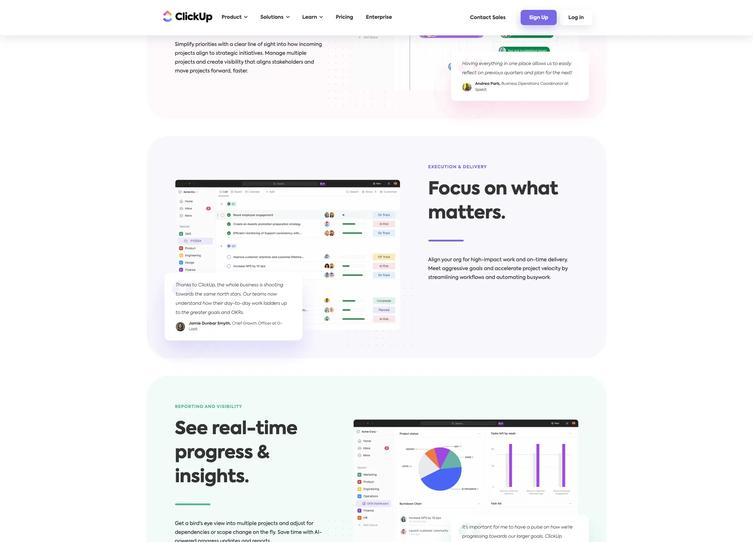 Task type: describe. For each thing, give the bounding box(es) containing it.
in for spekit.jpeg icon
[[504, 62, 508, 66]]

day- for jamie gloot.png image on the bottom left
[[224, 302, 235, 306]]

align
[[429, 258, 441, 263]]

and
[[205, 405, 216, 410]]

their for jamie gloot.png image on the bottom left
[[213, 302, 223, 306]]

quarters for spekit.jpeg icon
[[505, 71, 524, 75]]

now for jamie gloot.png icon
[[268, 292, 277, 297]]

to- for jamie gloot.png icon
[[235, 302, 242, 306]]

fly.
[[270, 531, 277, 536]]

what
[[512, 181, 559, 199]]

faster.
[[233, 69, 248, 73]]

into inside "simplify priorities with a clear line of sight into how incoming projects align to strategic initiatives. manage multiple projects and create visibility that aligns stakeholders and move projects forward, faster."
[[277, 42, 287, 47]]

north for jamie gloot.png image on the bottom left
[[217, 292, 229, 297]]

a inside the get a bird's eye view into multiple projects and adjust for dependencies or scope change on the fly. save time with ai- powered progress updates and reports.
[[185, 522, 189, 527]]

adjust
[[290, 522, 306, 527]]

impact
[[485, 258, 502, 263]]

pricing link
[[333, 10, 357, 25]]

stars. for jamie gloot.png image on the bottom left
[[230, 292, 242, 297]]

growth for jamie gloot.png icon
[[243, 322, 257, 326]]

scope
[[217, 531, 232, 536]]

on inside the get a bird's eye view into multiple projects and adjust for dependencies or scope change on the fly. save time with ai- powered progress updates and reports.
[[253, 531, 259, 536]]

align
[[196, 51, 208, 56]]

next! for spekit.jpeg icon
[[562, 71, 573, 75]]

contact sales button
[[467, 12, 510, 24]]

velocity
[[542, 267, 561, 272]]

andrea park , for spekit.jpeg image
[[476, 82, 502, 86]]

progress inside see real-time progress & insights.
[[175, 445, 253, 463]]

execution
[[429, 165, 457, 170]]

bird's
[[190, 522, 203, 527]]

on-
[[527, 258, 536, 263]]

g- for jamie gloot.png image on the bottom left
[[278, 322, 283, 326]]

0 vertical spatial &
[[459, 165, 462, 170]]

to- for jamie gloot.png image on the bottom left
[[235, 302, 242, 306]]

spekit.jpeg image
[[463, 83, 472, 92]]

eye
[[204, 522, 213, 527]]

us for spekit.jpeg image
[[548, 62, 552, 66]]

progress inside the get a bird's eye view into multiple projects and adjust for dependencies or scope change on the fly. save time with ai- powered progress updates and reports.
[[198, 540, 219, 543]]

andrea park , for spekit.jpeg icon
[[476, 82, 502, 86]]

greater for jamie gloot.png image on the bottom left
[[190, 311, 207, 315]]

time inside see real-time progress & insights.
[[256, 421, 298, 439]]

change
[[233, 531, 252, 536]]

chief growth officer at g- loot for jamie gloot.png image on the bottom left
[[189, 322, 283, 332]]

north for jamie gloot.png icon
[[217, 292, 229, 297]]

sign up button
[[521, 10, 557, 25]]

g- for jamie gloot.png icon
[[278, 322, 283, 326]]

with inside the get a bird's eye view into multiple projects and adjust for dependencies or scope change on the fly. save time with ai- powered progress updates and reports.
[[303, 531, 314, 536]]

projects inside the get a bird's eye view into multiple projects and adjust for dependencies or scope change on the fly. save time with ai- powered progress updates and reports.
[[258, 522, 278, 527]]

workflows
[[460, 276, 485, 281]]

line
[[248, 42, 257, 47]]

pmo_okrs.png image
[[354, 420, 579, 543]]

in for spekit.jpeg image
[[504, 62, 508, 66]]

spekit for spekit.jpeg icon
[[476, 88, 487, 92]]

coordinator for spekit.jpeg icon
[[541, 82, 564, 86]]

a inside "simplify priorities with a clear line of sight into how incoming projects align to strategic initiatives. manage multiple projects and create visibility that aligns stakeholders and move projects forward, faster."
[[230, 42, 233, 47]]

product button
[[218, 10, 251, 25]]

log in link
[[561, 10, 593, 25]]

spekit.jpeg image
[[463, 83, 472, 92]]

manage
[[265, 51, 286, 56]]

meet
[[429, 267, 441, 272]]

insights.
[[175, 469, 249, 487]]

shooting for jamie gloot.png image on the bottom left
[[264, 283, 284, 288]]

reporting and visibility
[[175, 405, 243, 410]]

okrs. for jamie gloot.png image on the bottom left
[[231, 311, 244, 315]]

learn
[[303, 15, 317, 20]]

get a bird's eye view into multiple projects and adjust for dependencies or scope change on the fly. save time with ai- powered progress updates and reports.
[[175, 522, 322, 543]]

your
[[442, 258, 452, 263]]

work for jamie gloot.png icon
[[252, 302, 263, 306]]

plan for spekit.jpeg image
[[535, 71, 545, 75]]

see
[[175, 421, 208, 439]]

enterprise
[[366, 15, 392, 20]]

accelerate
[[495, 267, 522, 272]]

their for jamie gloot.png icon
[[213, 302, 223, 306]]

ladders for jamie gloot.png icon
[[264, 302, 280, 306]]

clickup, for jamie gloot.png image on the bottom left
[[198, 283, 216, 288]]

ai-
[[315, 531, 322, 536]]

whole for jamie gloot.png image on the bottom left
[[226, 283, 239, 288]]

okrs. for jamie gloot.png icon
[[231, 311, 244, 315]]

thanks for jamie gloot.png image on the bottom left
[[176, 283, 191, 288]]

day for jamie gloot.png icon
[[242, 302, 251, 306]]

visibility
[[225, 60, 244, 65]]

initiatives.
[[239, 51, 264, 56]]

goals for jamie gloot.png image on the bottom left
[[208, 311, 220, 315]]

save
[[278, 531, 290, 536]]

sales
[[493, 15, 506, 20]]

create
[[207, 60, 223, 65]]

business operations coordinator at spekit for spekit.jpeg icon
[[476, 82, 569, 92]]

org
[[454, 258, 462, 263]]

understand for jamie gloot.png image on the bottom left
[[176, 302, 202, 306]]

solutions button
[[257, 10, 293, 25]]

previous for spekit.jpeg image
[[485, 71, 504, 75]]

place for spekit.jpeg icon
[[519, 62, 532, 66]]

sight
[[264, 42, 276, 47]]

officer for jamie gloot.png image on the bottom left
[[258, 322, 271, 326]]

real-
[[212, 421, 256, 439]]

get
[[175, 522, 184, 527]]

multiple inside "simplify priorities with a clear line of sight into how incoming projects align to strategic initiatives. manage multiple projects and create visibility that aligns stakeholders and move projects forward, faster."
[[287, 51, 307, 56]]

strategic
[[216, 51, 238, 56]]

smyth for jamie gloot.png image on the bottom left
[[218, 322, 230, 326]]

one for spekit.jpeg image
[[509, 62, 518, 66]]

greater for jamie gloot.png icon
[[190, 311, 207, 315]]

easily for spekit.jpeg icon
[[559, 62, 572, 66]]

jamie for jamie gloot.png image on the bottom left
[[189, 322, 201, 326]]

andrea for spekit.jpeg icon
[[476, 82, 490, 86]]

us for spekit.jpeg icon
[[548, 62, 552, 66]]

busywork.
[[527, 276, 552, 281]]

coordinator for spekit.jpeg image
[[541, 82, 564, 86]]

log in
[[569, 15, 584, 20]]

goals inside align your org for high-impact work and on-time delivery. meet aggressive goals and accelerate project velocity by streamlining workflows and automating busywork.
[[470, 267, 483, 272]]

smyth for jamie gloot.png icon
[[218, 322, 230, 326]]

at for spekit.jpeg icon
[[565, 82, 569, 86]]

having everything in one place allows us to easily reflect on previous quarters and plan for the next! for spekit.jpeg image
[[463, 62, 573, 75]]

delivery.
[[549, 258, 569, 263]]

jamie dunbar smyth , for jamie gloot.png image on the bottom left
[[189, 322, 232, 326]]

is for jamie gloot.png image on the bottom left
[[260, 283, 263, 288]]

clickup, for jamie gloot.png icon
[[198, 283, 216, 288]]

dependencies
[[175, 531, 210, 536]]

is for jamie gloot.png icon
[[260, 283, 263, 288]]

up
[[542, 15, 549, 20]]

visibility
[[217, 405, 243, 410]]

into inside the get a bird's eye view into multiple projects and adjust for dependencies or scope change on the fly. save time with ai- powered progress updates and reports.
[[226, 522, 236, 527]]

stakeholders
[[272, 60, 303, 65]]

the inside the get a bird's eye view into multiple projects and adjust for dependencies or scope change on the fly. save time with ai- powered progress updates and reports.
[[260, 531, 269, 536]]

of
[[258, 42, 263, 47]]

how inside "simplify priorities with a clear line of sight into how incoming projects align to strategic initiatives. manage multiple projects and create visibility that aligns stakeholders and move projects forward, faster."
[[288, 42, 298, 47]]

automating
[[497, 276, 526, 281]]

plan for spekit.jpeg icon
[[535, 71, 545, 75]]

up for jamie gloot.png icon
[[282, 302, 287, 306]]

clickup image
[[161, 9, 213, 23]]

or
[[211, 531, 216, 536]]

that
[[245, 60, 256, 65]]

& inside see real-time progress & insights.
[[257, 445, 270, 463]]

streamlining
[[429, 276, 459, 281]]

jamie gloot.png image
[[176, 323, 185, 332]]

clear
[[235, 42, 247, 47]]



Task type: locate. For each thing, give the bounding box(es) containing it.
and
[[196, 60, 206, 65], [305, 60, 314, 65], [525, 71, 534, 75], [525, 71, 534, 75], [517, 258, 526, 263], [484, 267, 494, 272], [486, 276, 496, 281], [221, 311, 230, 315], [221, 311, 230, 315], [279, 522, 289, 527], [242, 540, 251, 543]]

it's important for me to have a pulse on how we're progressing towards our larger goals. clicku
[[463, 526, 574, 543], [463, 526, 574, 543]]

with
[[218, 42, 229, 47], [303, 531, 314, 536]]

thanks for jamie gloot.png icon
[[176, 283, 191, 288]]

0 vertical spatial into
[[277, 42, 287, 47]]

up for jamie gloot.png image on the bottom left
[[282, 302, 287, 306]]

1 vertical spatial progress
[[198, 540, 219, 543]]

jamie dunbar smyth , for jamie gloot.png icon
[[189, 322, 232, 326]]

1 horizontal spatial &
[[459, 165, 462, 170]]

for inside align your org for high-impact work and on-time delivery. meet aggressive goals and accelerate project velocity by streamlining workflows and automating busywork.
[[463, 258, 470, 263]]

goals for jamie gloot.png icon
[[208, 311, 220, 315]]

see real-time progress & insights.
[[175, 421, 298, 487]]

now
[[268, 292, 277, 297], [268, 292, 277, 297]]

0 horizontal spatial with
[[218, 42, 229, 47]]

projects down the simplify
[[175, 51, 195, 56]]

work inside align your org for high-impact work and on-time delivery. meet aggressive goals and accelerate project velocity by streamlining workflows and automating busywork.
[[503, 258, 515, 263]]

business for spekit.jpeg icon
[[502, 82, 518, 86]]

forward,
[[211, 69, 232, 73]]

thanks to clickup, the whole business is shooting towards the same north stars. our teams now understand how their day-to-day work ladders up to the greater goals and okrs. for jamie gloot.png icon
[[176, 283, 287, 315]]

delivery
[[463, 165, 488, 170]]

next! for spekit.jpeg image
[[562, 71, 573, 75]]

0 vertical spatial time
[[536, 258, 547, 263]]

projects down create
[[190, 69, 210, 73]]

priorities
[[196, 42, 217, 47]]

same for jamie gloot.png image on the bottom left
[[204, 292, 216, 297]]

multiple inside the get a bird's eye view into multiple projects and adjust for dependencies or scope change on the fly. save time with ai- powered progress updates and reports.
[[237, 522, 257, 527]]

1 horizontal spatial into
[[277, 42, 287, 47]]

time inside align your org for high-impact work and on-time delivery. meet aggressive goals and accelerate project velocity by streamlining workflows and automating busywork.
[[536, 258, 547, 263]]

contact
[[471, 15, 492, 20]]

okrs.
[[231, 311, 244, 315], [231, 311, 244, 315]]

,
[[500, 82, 501, 86], [500, 82, 501, 86], [230, 322, 231, 326], [230, 322, 231, 326]]

business operations coordinator at spekit
[[476, 82, 569, 92], [476, 82, 569, 92]]

up
[[282, 302, 287, 306], [282, 302, 287, 306]]

powered
[[175, 540, 197, 543]]

us
[[548, 62, 552, 66], [548, 62, 552, 66]]

same
[[204, 292, 216, 297], [204, 292, 216, 297]]

whole
[[226, 283, 239, 288], [226, 283, 239, 288]]

simplify
[[175, 42, 194, 47]]

our for jamie gloot.png icon
[[243, 292, 251, 297]]

0 vertical spatial progress
[[175, 445, 253, 463]]

coordinator
[[541, 82, 564, 86], [541, 82, 564, 86]]

learn button
[[299, 10, 327, 25]]

multiple
[[287, 51, 307, 56], [237, 522, 257, 527]]

quarters for spekit.jpeg image
[[505, 71, 524, 75]]

park for spekit.jpeg image
[[491, 82, 500, 86]]

by
[[563, 267, 568, 272]]

at
[[565, 82, 569, 86], [565, 82, 569, 86], [272, 322, 277, 326], [272, 322, 277, 326]]

day for jamie gloot.png image on the bottom left
[[242, 302, 251, 306]]

progress up insights.
[[175, 445, 253, 463]]

dunbar for jamie gloot.png image on the bottom left
[[202, 322, 217, 326]]

aligns
[[257, 60, 271, 65]]

easily for spekit.jpeg image
[[559, 62, 572, 66]]

for inside the get a bird's eye view into multiple projects and adjust for dependencies or scope change on the fly. save time with ai- powered progress updates and reports.
[[307, 522, 314, 527]]

stars. for jamie gloot.png icon
[[230, 292, 242, 297]]

allows for spekit.jpeg icon
[[533, 62, 547, 66]]

move
[[175, 69, 189, 73]]

progressing
[[463, 535, 488, 539], [463, 535, 488, 539]]

ladders
[[264, 302, 280, 306], [264, 302, 280, 306]]

having for spekit.jpeg icon
[[463, 62, 478, 66]]

ladders for jamie gloot.png image on the bottom left
[[264, 302, 280, 306]]

chief for jamie gloot.png icon
[[232, 322, 242, 326]]

having everything in one place allows us to easily reflect on previous quarters and plan for the next! for spekit.jpeg icon
[[463, 62, 573, 75]]

having for spekit.jpeg image
[[463, 62, 478, 66]]

for
[[546, 71, 552, 75], [546, 71, 552, 75], [463, 258, 470, 263], [307, 522, 314, 527], [494, 526, 500, 530], [494, 526, 500, 530]]

with up strategic
[[218, 42, 229, 47]]

matters.
[[429, 205, 506, 223]]

officer
[[258, 322, 271, 326], [258, 322, 271, 326]]

work for jamie gloot.png image on the bottom left
[[252, 302, 263, 306]]

progress
[[175, 445, 253, 463], [198, 540, 219, 543]]

officer for jamie gloot.png icon
[[258, 322, 271, 326]]

thanks to clickup, the whole business is shooting towards the same north stars. our teams now understand how their day-to-day work ladders up to the greater goals and okrs. for jamie gloot.png image on the bottom left
[[176, 283, 287, 315]]

whole for jamie gloot.png icon
[[226, 283, 239, 288]]

park
[[491, 82, 500, 86], [491, 82, 500, 86]]

at for jamie gloot.png image on the bottom left
[[272, 322, 277, 326]]

into up manage
[[277, 42, 287, 47]]

okrs list view.png image
[[175, 180, 400, 330]]

operations for spekit.jpeg icon
[[519, 82, 540, 86]]

thanks
[[176, 283, 191, 288], [176, 283, 191, 288]]

on inside 'focus on what matters.'
[[485, 181, 508, 199]]

reporting
[[175, 405, 204, 410]]

business for jamie gloot.png image on the bottom left
[[240, 283, 259, 288]]

quarters
[[505, 71, 524, 75], [505, 71, 524, 75]]

same for jamie gloot.png icon
[[204, 292, 216, 297]]

0 horizontal spatial into
[[226, 522, 236, 527]]

log
[[569, 15, 579, 20]]

0 vertical spatial multiple
[[287, 51, 307, 56]]

everything for spekit.jpeg icon
[[480, 62, 503, 66]]

0 vertical spatial with
[[218, 42, 229, 47]]

growth for jamie gloot.png image on the bottom left
[[243, 322, 257, 326]]

sign up
[[530, 15, 549, 20]]

0 horizontal spatial &
[[257, 445, 270, 463]]

day- for jamie gloot.png icon
[[224, 302, 235, 306]]

project
[[523, 267, 541, 272]]

with left ai-
[[303, 531, 314, 536]]

allows for spekit.jpeg image
[[533, 62, 547, 66]]

now for jamie gloot.png image on the bottom left
[[268, 292, 277, 297]]

projects up move
[[175, 60, 195, 65]]

shooting
[[264, 283, 284, 288], [264, 283, 284, 288]]

business for jamie gloot.png icon
[[240, 283, 259, 288]]

work
[[503, 258, 515, 263], [252, 302, 263, 306], [252, 302, 263, 306]]

dunbar
[[202, 322, 217, 326], [202, 322, 217, 326]]

updates
[[220, 540, 240, 543]]

1 vertical spatial with
[[303, 531, 314, 536]]

goals
[[470, 267, 483, 272], [208, 311, 220, 315], [208, 311, 220, 315]]

the
[[553, 71, 561, 75], [553, 71, 561, 75], [217, 283, 225, 288], [217, 283, 225, 288], [195, 292, 203, 297], [195, 292, 203, 297], [182, 311, 189, 315], [182, 311, 189, 315], [260, 531, 269, 536]]

high-
[[471, 258, 485, 263]]

simplify priorities with a clear line of sight into how incoming projects align to strategic initiatives. manage multiple projects and create visibility that aligns stakeholders and move projects forward, faster.
[[175, 42, 322, 73]]

operations
[[519, 82, 540, 86], [519, 82, 540, 86]]

2 vertical spatial time
[[291, 531, 302, 536]]

loot for jamie gloot.png image on the bottom left
[[189, 328, 198, 332]]

1 vertical spatial multiple
[[237, 522, 257, 527]]

spekit for spekit.jpeg image
[[476, 88, 487, 92]]

teams for jamie gloot.png icon
[[252, 292, 267, 297]]

goals.
[[531, 535, 544, 539], [531, 535, 544, 539]]

chief for jamie gloot.png image on the bottom left
[[232, 322, 242, 326]]

1 horizontal spatial with
[[303, 531, 314, 536]]

pricing
[[336, 15, 354, 20]]

at for spekit.jpeg image
[[565, 82, 569, 86]]

projects
[[175, 51, 195, 56], [175, 60, 195, 65], [190, 69, 210, 73], [258, 522, 278, 527]]

loot for jamie gloot.png icon
[[189, 328, 198, 332]]

focus
[[429, 181, 481, 199]]

jamie for jamie gloot.png icon
[[189, 322, 201, 326]]

sign
[[530, 15, 541, 20]]

into
[[277, 42, 287, 47], [226, 522, 236, 527]]

andrea for spekit.jpeg image
[[476, 82, 490, 86]]

product
[[222, 15, 242, 20]]

operations for spekit.jpeg image
[[519, 82, 540, 86]]

jamie
[[189, 322, 201, 326], [189, 322, 201, 326]]

multiple up stakeholders
[[287, 51, 307, 56]]

clickup,
[[198, 283, 216, 288], [198, 283, 216, 288]]

one for spekit.jpeg icon
[[509, 62, 518, 66]]

chief growth officer at g- loot
[[189, 322, 283, 332], [189, 322, 283, 332]]

solutions
[[261, 15, 284, 20]]

projects up fly.
[[258, 522, 278, 527]]

shooting for jamie gloot.png icon
[[264, 283, 284, 288]]

progress down the or
[[198, 540, 219, 543]]

1 vertical spatial into
[[226, 522, 236, 527]]

into up scope
[[226, 522, 236, 527]]

reflect for spekit.jpeg image
[[463, 71, 477, 75]]

execution & delivery
[[429, 165, 488, 170]]

business
[[240, 283, 259, 288], [240, 283, 259, 288]]

0 horizontal spatial multiple
[[237, 522, 257, 527]]

business for spekit.jpeg image
[[502, 82, 518, 86]]

andrea
[[476, 82, 490, 86], [476, 82, 490, 86]]

time inside the get a bird's eye view into multiple projects and adjust for dependencies or scope change on the fly. save time with ai- powered progress updates and reports.
[[291, 531, 302, 536]]

jamie gloot.png image
[[176, 323, 185, 332]]

1 vertical spatial time
[[256, 421, 298, 439]]

dunbar for jamie gloot.png icon
[[202, 322, 217, 326]]

teams for jamie gloot.png image on the bottom left
[[252, 292, 267, 297]]

at for jamie gloot.png icon
[[272, 322, 277, 326]]

1 vertical spatial &
[[257, 445, 270, 463]]

park for spekit.jpeg icon
[[491, 82, 500, 86]]

incoming
[[299, 42, 322, 47]]

chief growth officer at g- loot for jamie gloot.png icon
[[189, 322, 283, 332]]

a
[[230, 42, 233, 47], [185, 522, 189, 527], [527, 526, 530, 530], [527, 526, 530, 530]]

to-
[[235, 302, 242, 306], [235, 302, 242, 306]]

place for spekit.jpeg image
[[519, 62, 532, 66]]

multiple up the change in the bottom left of the page
[[237, 522, 257, 527]]

our for jamie gloot.png image on the bottom left
[[243, 292, 251, 297]]

view
[[214, 522, 225, 527]]

contact sales
[[471, 15, 506, 20]]

to
[[210, 51, 215, 56], [553, 62, 558, 66], [553, 62, 558, 66], [192, 283, 197, 288], [192, 283, 197, 288], [176, 311, 181, 315], [176, 311, 181, 315], [509, 526, 514, 530], [509, 526, 514, 530]]

have
[[515, 526, 526, 530], [515, 526, 526, 530]]

reflect for spekit.jpeg icon
[[463, 71, 477, 75]]

reports.
[[253, 540, 271, 543]]

align your org for high-impact work and on-time delivery. meet aggressive goals and accelerate project velocity by streamlining workflows and automating busywork.
[[429, 258, 569, 281]]

enterprise link
[[363, 10, 396, 25]]

business operations coordinator at spekit for spekit.jpeg image
[[476, 82, 569, 92]]

aggressive
[[443, 267, 469, 272]]

focus on what matters.
[[429, 181, 559, 223]]

their
[[213, 302, 223, 306], [213, 302, 223, 306]]

1 horizontal spatial multiple
[[287, 51, 307, 56]]

how
[[288, 42, 298, 47], [203, 302, 212, 306], [203, 302, 212, 306], [551, 526, 561, 530], [551, 526, 561, 530]]

to inside "simplify priorities with a clear line of sight into how incoming projects align to strategic initiatives. manage multiple projects and create visibility that aligns stakeholders and move projects forward, faster."
[[210, 51, 215, 56]]

with inside "simplify priorities with a clear line of sight into how incoming projects align to strategic initiatives. manage multiple projects and create visibility that aligns stakeholders and move projects forward, faster."
[[218, 42, 229, 47]]

having
[[463, 62, 478, 66], [463, 62, 478, 66]]



Task type: vqa. For each thing, say whether or not it's contained in the screenshot.
Forward,
yes



